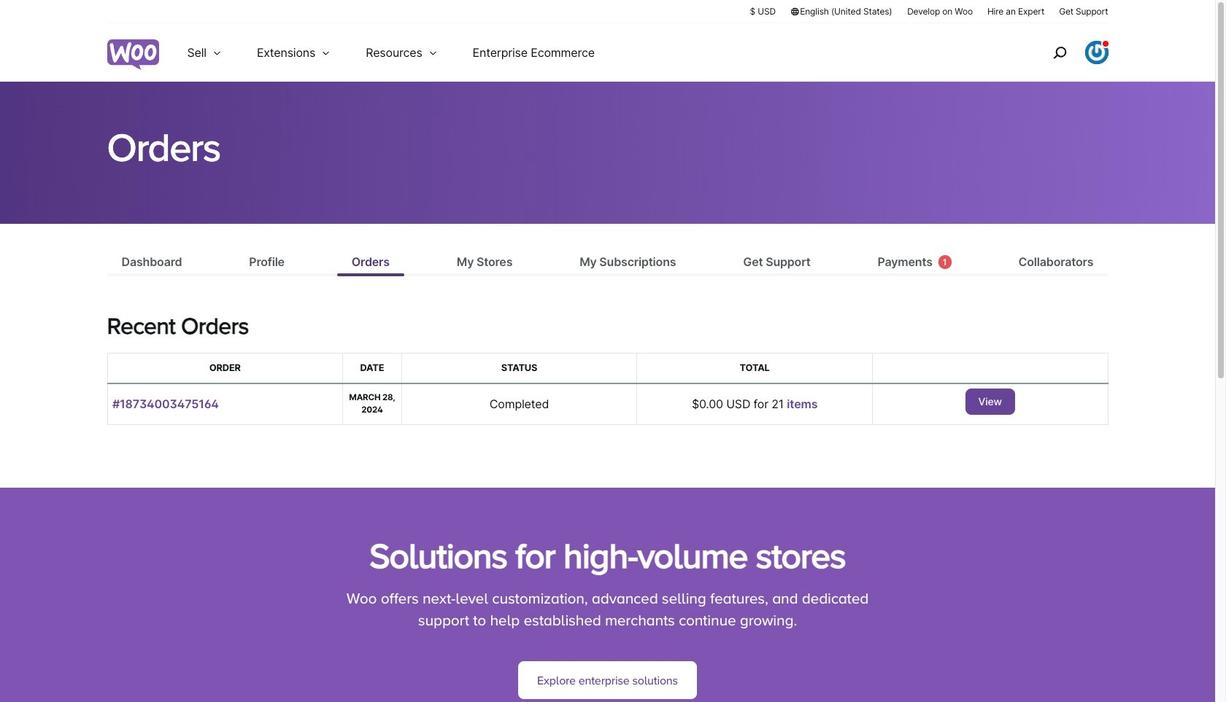 Task type: vqa. For each thing, say whether or not it's contained in the screenshot.
Get Support
no



Task type: locate. For each thing, give the bounding box(es) containing it.
open account menu image
[[1085, 41, 1108, 64]]



Task type: describe. For each thing, give the bounding box(es) containing it.
search image
[[1048, 41, 1071, 64]]

service navigation menu element
[[1021, 29, 1108, 76]]



